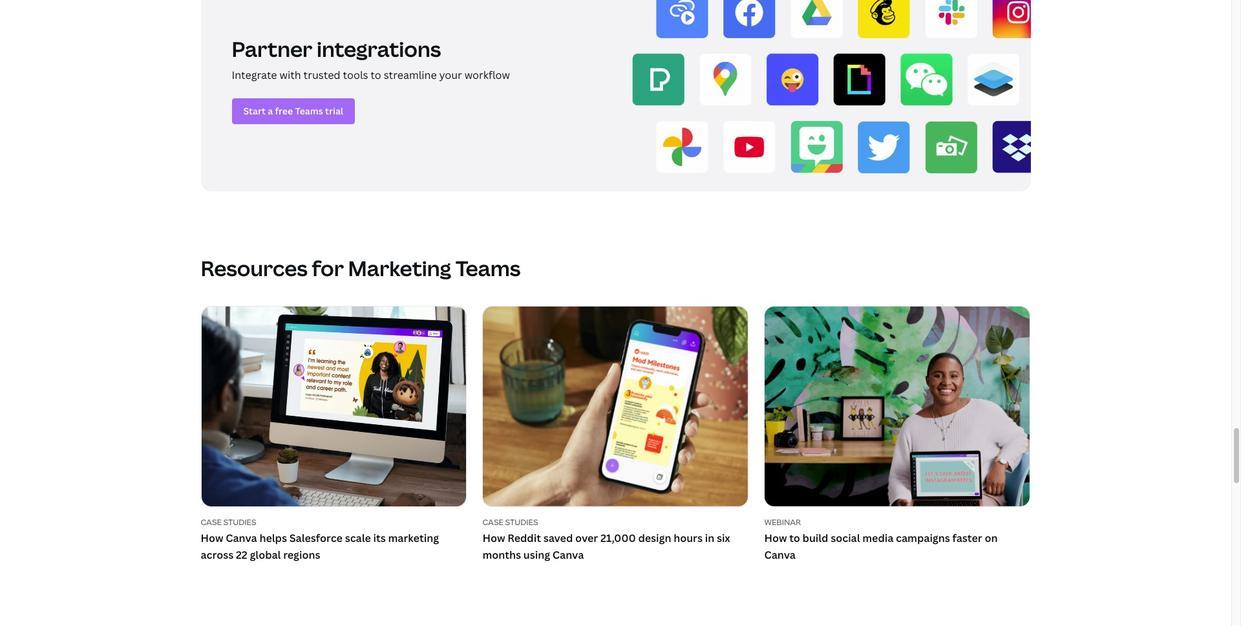 Task type: vqa. For each thing, say whether or not it's contained in the screenshot.
by inside the Voting Activity Online Class Group Work Group Work by Canva Creative Studio
no



Task type: locate. For each thing, give the bounding box(es) containing it.
studies inside case studies how canva helps salesforce scale its marketing across 22 global regions
[[223, 517, 256, 528]]

in
[[705, 531, 715, 545]]

2 horizontal spatial how
[[765, 531, 787, 545]]

0 vertical spatial to
[[371, 68, 381, 82]]

to inside partner integrations integrate with trusted tools to streamline your workflow
[[371, 68, 381, 82]]

trusted
[[304, 68, 341, 82]]

studies
[[223, 517, 256, 528], [505, 517, 538, 528]]

case up months
[[483, 517, 504, 528]]

streamline
[[384, 68, 437, 82]]

0 horizontal spatial case
[[201, 517, 222, 528]]

1 vertical spatial to
[[790, 531, 801, 545]]

hours
[[674, 531, 703, 545]]

partner integrations integrate with trusted tools to streamline your workflow
[[232, 35, 510, 82]]

how up months
[[483, 531, 505, 545]]

over
[[576, 531, 598, 545]]

for
[[312, 254, 344, 282]]

case inside case studies how canva helps salesforce scale its marketing across 22 global regions
[[201, 517, 222, 528]]

integrations
[[317, 35, 441, 63]]

0 horizontal spatial studies
[[223, 517, 256, 528]]

0 horizontal spatial canva
[[226, 531, 257, 545]]

1 horizontal spatial to
[[790, 531, 801, 545]]

1 how from the left
[[201, 531, 223, 545]]

2 how from the left
[[483, 531, 505, 545]]

how up 'across'
[[201, 531, 223, 545]]

2 horizontal spatial canva
[[765, 547, 796, 562]]

case up 'across'
[[201, 517, 222, 528]]

canva inside webinar how to build social media campaigns faster on canva
[[765, 547, 796, 562]]

reddit
[[508, 531, 541, 545]]

1 horizontal spatial how
[[483, 531, 505, 545]]

scale
[[345, 531, 371, 545]]

case for how canva helps salesforce scale its marketing across 22 global regions
[[201, 517, 222, 528]]

case
[[201, 517, 222, 528], [483, 517, 504, 528]]

salesforce
[[289, 531, 343, 545]]

integrate
[[232, 68, 277, 82]]

1 horizontal spatial studies
[[505, 517, 538, 528]]

canva inside case studies how reddit saved over 21,000 design hours in six months using canva
[[553, 547, 584, 562]]

faster
[[953, 531, 983, 545]]

0 horizontal spatial how
[[201, 531, 223, 545]]

your
[[439, 68, 462, 82]]

1 studies from the left
[[223, 517, 256, 528]]

2 case from the left
[[483, 517, 504, 528]]

studies for reddit
[[505, 517, 538, 528]]

1 horizontal spatial case
[[483, 517, 504, 528]]

2 studies from the left
[[505, 517, 538, 528]]

six
[[717, 531, 731, 545]]

how
[[201, 531, 223, 545], [483, 531, 505, 545], [765, 531, 787, 545]]

canva
[[226, 531, 257, 545], [553, 547, 584, 562], [765, 547, 796, 562]]

21,000
[[601, 531, 636, 545]]

canva down the saved at bottom
[[553, 547, 584, 562]]

3 how from the left
[[765, 531, 787, 545]]

regions
[[283, 547, 320, 562]]

to
[[371, 68, 381, 82], [790, 531, 801, 545]]

to down the webinar
[[790, 531, 801, 545]]

how inside case studies how canva helps salesforce scale its marketing across 22 global regions
[[201, 531, 223, 545]]

studies inside case studies how reddit saved over 21,000 design hours in six months using canva
[[505, 517, 538, 528]]

to right tools
[[371, 68, 381, 82]]

case studies how reddit saved over 21,000 design hours in six months using canva
[[483, 517, 731, 562]]

1 horizontal spatial canva
[[553, 547, 584, 562]]

how down the webinar
[[765, 531, 787, 545]]

its
[[373, 531, 386, 545]]

marketing
[[348, 254, 451, 282]]

studies up 22
[[223, 517, 256, 528]]

studies up the reddit in the bottom of the page
[[505, 517, 538, 528]]

across
[[201, 547, 234, 562]]

resources
[[201, 254, 308, 282]]

canva down the webinar
[[765, 547, 796, 562]]

how for how canva helps salesforce scale its marketing across 22 global regions
[[201, 531, 223, 545]]

teams
[[456, 254, 521, 282]]

media
[[863, 531, 894, 545]]

canva up 22
[[226, 531, 257, 545]]

how inside case studies how reddit saved over 21,000 design hours in six months using canva
[[483, 531, 505, 545]]

with
[[280, 68, 301, 82]]

canva inside case studies how canva helps salesforce scale its marketing across 22 global regions
[[226, 531, 257, 545]]

1 case from the left
[[201, 517, 222, 528]]

0 horizontal spatial to
[[371, 68, 381, 82]]

case inside case studies how reddit saved over 21,000 design hours in six months using canva
[[483, 517, 504, 528]]



Task type: describe. For each thing, give the bounding box(es) containing it.
campaigns
[[896, 531, 950, 545]]

webinar
[[765, 517, 801, 528]]

case studies how canva helps salesforce scale its marketing across 22 global regions
[[201, 517, 439, 562]]

saved
[[544, 531, 573, 545]]

global
[[250, 547, 281, 562]]

studies for canva
[[223, 517, 256, 528]]

to inside webinar how to build social media campaigns faster on canva
[[790, 531, 801, 545]]

social
[[831, 531, 860, 545]]

partner
[[232, 35, 313, 63]]

case for how reddit saved over 21,000 design hours in six months using canva
[[483, 517, 504, 528]]

webinar how to build social media campaigns faster on canva
[[765, 517, 998, 562]]

build
[[803, 531, 829, 545]]

months
[[483, 547, 521, 562]]

helps
[[260, 531, 287, 545]]

tools
[[343, 68, 368, 82]]

resources for marketing teams
[[201, 254, 521, 282]]

on
[[985, 531, 998, 545]]

22
[[236, 547, 247, 562]]

how for how reddit saved over 21,000 design hours in six months using canva
[[483, 531, 505, 545]]

how inside webinar how to build social media campaigns faster on canva
[[765, 531, 787, 545]]

design
[[639, 531, 672, 545]]

workflow
[[465, 68, 510, 82]]

marketing
[[388, 531, 439, 545]]

using
[[524, 547, 550, 562]]



